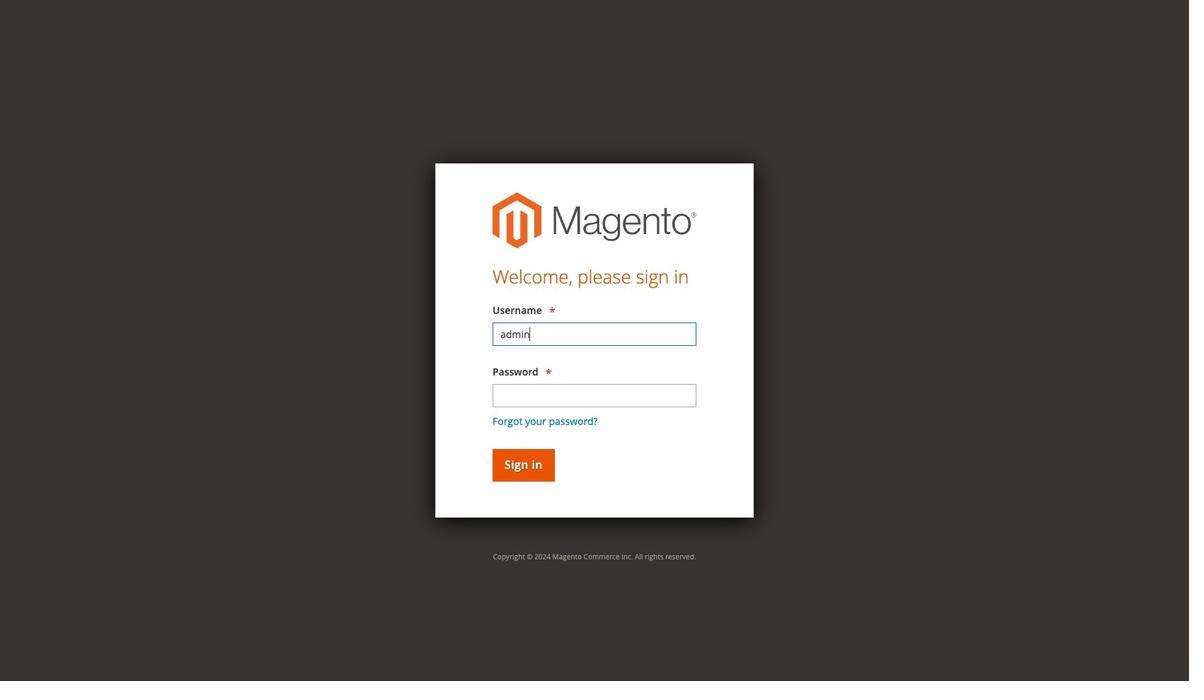 Task type: describe. For each thing, give the bounding box(es) containing it.
password password field
[[493, 385, 696, 408]]



Task type: locate. For each thing, give the bounding box(es) containing it.
user name text field
[[493, 323, 696, 346]]

magento admin panel image
[[493, 192, 696, 249]]



Task type: vqa. For each thing, say whether or not it's contained in the screenshot.
Magento Admin Panel image
yes



